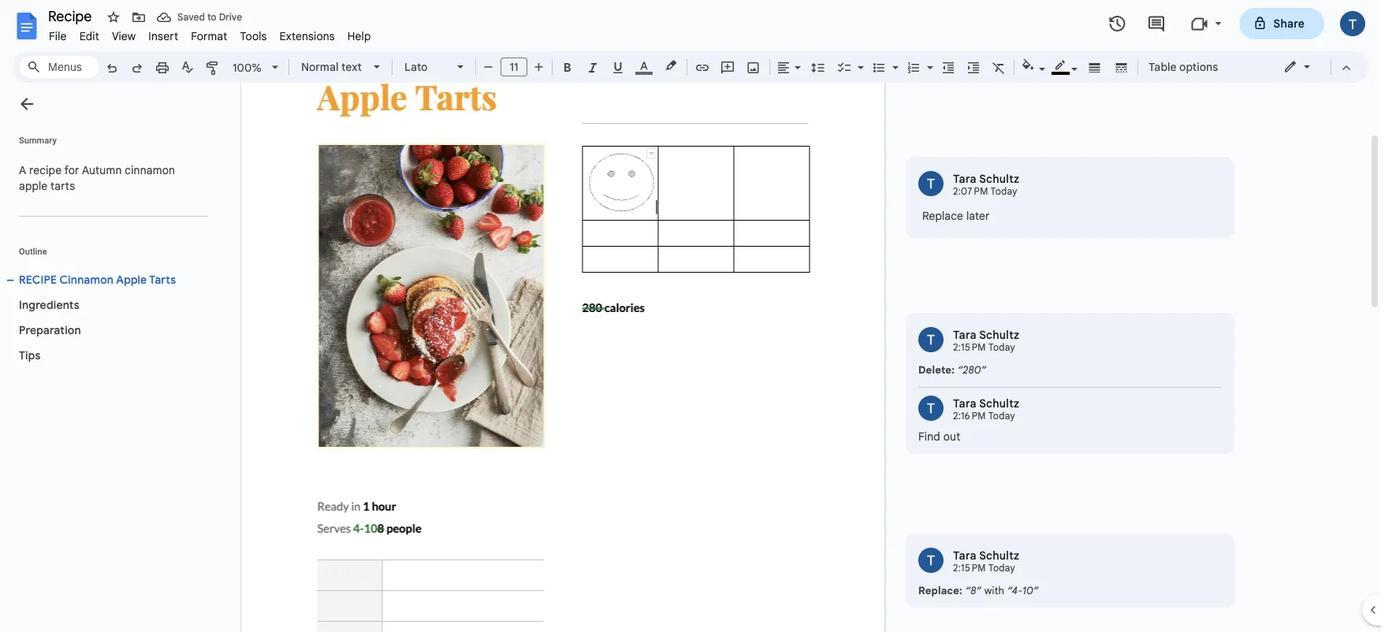 Task type: describe. For each thing, give the bounding box(es) containing it.
highlight color image
[[662, 56, 680, 75]]

replace:
[[919, 584, 963, 597]]

Zoom text field
[[229, 57, 266, 79]]

schultz inside tara schultz 2:16 pm today
[[979, 397, 1020, 410]]

tarts
[[149, 273, 176, 287]]

2:07 pm
[[953, 186, 988, 198]]

saved
[[177, 11, 205, 23]]

table options
[[1149, 60, 1218, 74]]

Star checkbox
[[102, 6, 125, 28]]

"4-
[[1007, 584, 1023, 597]]

share button
[[1240, 8, 1325, 39]]

edit
[[79, 29, 99, 43]]

table
[[1149, 60, 1177, 74]]

help menu item
[[341, 27, 377, 45]]

main toolbar
[[98, 0, 1226, 612]]

view menu item
[[106, 27, 142, 45]]

a
[[19, 163, 26, 177]]

share
[[1274, 17, 1305, 30]]

file menu item
[[43, 27, 73, 45]]

today inside tara schultz 2:16 pm today
[[988, 410, 1015, 422]]

"280"
[[958, 363, 987, 376]]

options
[[1180, 60, 1218, 74]]

file
[[49, 29, 67, 43]]

text color image
[[635, 56, 653, 75]]

2:15 pm for "280"
[[953, 342, 986, 354]]

tools
[[240, 29, 267, 43]]

delete:
[[919, 363, 955, 376]]

summary element
[[11, 155, 208, 202]]

schultz inside tara schultz 2:07 pm today
[[979, 172, 1020, 186]]

extensions menu item
[[273, 27, 341, 45]]

border dash image
[[1113, 56, 1131, 78]]

tara schultz image for find
[[919, 396, 944, 421]]

font list. lato selected. option
[[404, 56, 448, 78]]

mode and view toolbar
[[1272, 51, 1359, 83]]

for
[[64, 163, 79, 177]]

out
[[944, 430, 961, 444]]

line & paragraph spacing image
[[809, 56, 827, 78]]

styles list. normal text selected. option
[[301, 56, 364, 78]]

normal text
[[301, 60, 362, 74]]

delete: "280"
[[919, 363, 987, 376]]

border width image
[[1086, 56, 1104, 78]]

recipe
[[19, 273, 57, 287]]

a recipe for autumn cinnamon apple tarts
[[19, 163, 178, 193]]

normal
[[301, 60, 339, 74]]

tara schultz 2:07 pm today
[[953, 172, 1020, 198]]

replace: "8" with "4-10"
[[919, 584, 1039, 597]]

apple
[[116, 273, 147, 287]]

Zoom field
[[226, 56, 285, 80]]

preparation
[[19, 323, 81, 337]]

recipe
[[29, 163, 62, 177]]

Menus field
[[20, 56, 99, 78]]

format menu item
[[185, 27, 234, 45]]

10"
[[1023, 584, 1039, 597]]

outline heading
[[0, 245, 214, 267]]

replace later
[[922, 209, 990, 223]]

2 tara schultz image from the top
[[919, 327, 944, 352]]

find out
[[919, 430, 961, 444]]

tara schultz 2:15 pm today for with
[[953, 549, 1020, 574]]

today up tara schultz 2:16 pm today at bottom right
[[988, 342, 1015, 354]]

tara schultz 2:15 pm today for delete: "280"
[[953, 328, 1020, 354]]

tara schultz image for replace
[[919, 171, 944, 196]]

tips
[[19, 348, 41, 362]]

help
[[348, 29, 371, 43]]

recipe cinnamon apple tarts
[[19, 273, 176, 287]]

insert menu item
[[142, 27, 185, 45]]

later
[[967, 209, 990, 223]]

today inside tara schultz 2:07 pm today
[[991, 186, 1018, 198]]



Task type: vqa. For each thing, say whether or not it's contained in the screenshot.
out
yes



Task type: locate. For each thing, give the bounding box(es) containing it.
view
[[112, 29, 136, 43]]

table options button
[[1142, 55, 1225, 79]]

autumn
[[82, 163, 122, 177]]

tara up replace later
[[953, 172, 977, 186]]

Rename text field
[[43, 6, 101, 25]]

lato
[[404, 60, 428, 74]]

ingredients
[[19, 298, 79, 312]]

today
[[991, 186, 1018, 198], [988, 342, 1015, 354], [988, 410, 1015, 422], [988, 563, 1015, 574]]

0 vertical spatial 2:15 pm
[[953, 342, 986, 354]]

apple
[[19, 179, 48, 193]]

find
[[919, 430, 941, 444]]

menu bar inside menu bar 'banner'
[[43, 20, 377, 47]]

0 vertical spatial tara schultz 2:15 pm today
[[953, 328, 1020, 354]]

tara schultz 2:15 pm today up the replace: "8" with "4-10"
[[953, 549, 1020, 574]]

3 tara schultz image from the top
[[919, 396, 944, 421]]

tara up the "280"
[[953, 328, 977, 342]]

1 tara schultz 2:15 pm today from the top
[[953, 328, 1020, 354]]

1 2:15 pm from the top
[[953, 342, 986, 354]]

1 vertical spatial tara schultz 2:15 pm today
[[953, 549, 1020, 574]]

tara schultz image
[[919, 548, 944, 573]]

menu bar banner
[[0, 0, 1381, 632]]

tara schultz image up replace
[[919, 171, 944, 196]]

3 schultz from the top
[[979, 397, 1020, 410]]

schultz up 'with'
[[979, 549, 1020, 563]]

tara
[[953, 172, 977, 186], [953, 328, 977, 342], [953, 397, 977, 410], [953, 549, 977, 563]]

saved to drive
[[177, 11, 242, 23]]

edit menu item
[[73, 27, 106, 45]]

2 2:15 pm from the top
[[953, 563, 986, 574]]

text
[[341, 60, 362, 74]]

insert image image
[[745, 56, 763, 78]]

schultz
[[979, 172, 1020, 186], [979, 328, 1020, 342], [979, 397, 1020, 410], [979, 549, 1020, 563]]

menu bar containing file
[[43, 20, 377, 47]]

tara down the "280"
[[953, 397, 977, 410]]

tools menu item
[[234, 27, 273, 45]]

Font size text field
[[501, 58, 527, 76]]

2 vertical spatial tara schultz image
[[919, 396, 944, 421]]

1 tara from the top
[[953, 172, 977, 186]]

schultz up the "280"
[[979, 328, 1020, 342]]

2:15 pm for "8"
[[953, 563, 986, 574]]

2:15 pm
[[953, 342, 986, 354], [953, 563, 986, 574]]

tara schultz 2:15 pm today
[[953, 328, 1020, 354], [953, 549, 1020, 574]]

today right 2:07 pm
[[991, 186, 1018, 198]]

cinnamon
[[60, 273, 114, 287]]

tara inside tara schultz 2:07 pm today
[[953, 172, 977, 186]]

tarts
[[51, 179, 75, 193]]

tara schultz image up delete:
[[919, 327, 944, 352]]

Font size field
[[501, 58, 534, 77]]

cinnamon
[[125, 163, 175, 177]]

"8"
[[966, 584, 982, 597]]

2:15 pm up the "280"
[[953, 342, 986, 354]]

tara schultz image
[[919, 171, 944, 196], [919, 327, 944, 352], [919, 396, 944, 421]]

format
[[191, 29, 227, 43]]

summary heading
[[19, 134, 57, 147]]

2 schultz from the top
[[979, 328, 1020, 342]]

2 tara from the top
[[953, 328, 977, 342]]

schultz up later at the top right
[[979, 172, 1020, 186]]

drive
[[219, 11, 242, 23]]

tara inside tara schultz 2:16 pm today
[[953, 397, 977, 410]]

today up 'with'
[[988, 563, 1015, 574]]

application containing share
[[0, 0, 1381, 632]]

1 schultz from the top
[[979, 172, 1020, 186]]

0 vertical spatial tara schultz image
[[919, 171, 944, 196]]

to
[[207, 11, 216, 23]]

tara schultz image up find
[[919, 396, 944, 421]]

tara right tara schultz image on the bottom right of page
[[953, 549, 977, 563]]

outline
[[19, 246, 47, 256]]

with
[[985, 584, 1005, 597]]

4 schultz from the top
[[979, 549, 1020, 563]]

today right 2:16 pm
[[988, 410, 1015, 422]]

2:16 pm
[[953, 410, 986, 422]]

document outline element
[[0, 83, 214, 632]]

schultz down the "280"
[[979, 397, 1020, 410]]

1 tara schultz image from the top
[[919, 171, 944, 196]]

1 vertical spatial tara schultz image
[[919, 327, 944, 352]]

application
[[0, 0, 1381, 632]]

3 tara from the top
[[953, 397, 977, 410]]

menu bar
[[43, 20, 377, 47]]

4 tara from the top
[[953, 549, 977, 563]]

saved to drive button
[[153, 6, 246, 28]]

tara schultz 2:15 pm today up the "280"
[[953, 328, 1020, 354]]

insert
[[148, 29, 178, 43]]

extensions
[[280, 29, 335, 43]]

replace
[[922, 209, 964, 223]]

2:15 pm up "8"
[[953, 563, 986, 574]]

tara schultz 2:16 pm today
[[953, 397, 1020, 422]]

1 vertical spatial 2:15 pm
[[953, 563, 986, 574]]

click to select borders image
[[647, 148, 657, 158]]

2 tara schultz 2:15 pm today from the top
[[953, 549, 1020, 574]]

summary
[[19, 135, 57, 145]]



